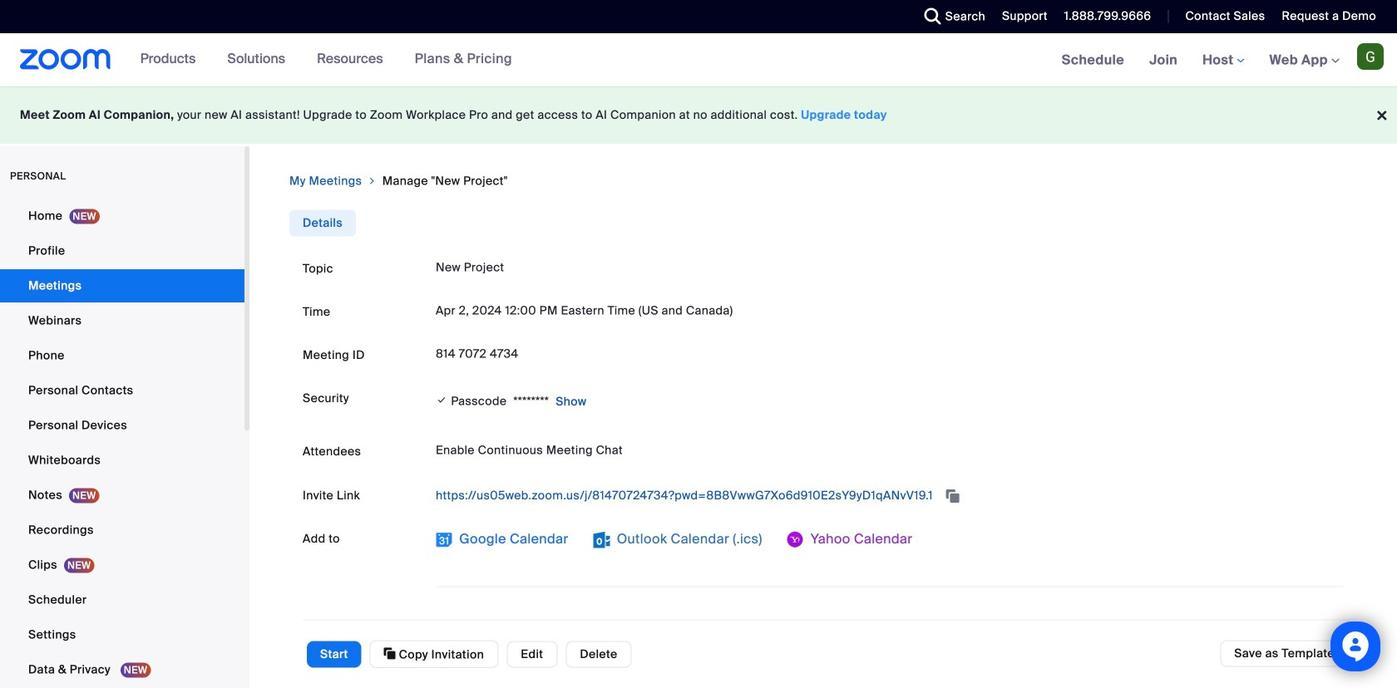Task type: describe. For each thing, give the bounding box(es) containing it.
manage my meeting tab control tab list
[[290, 210, 356, 237]]

profile picture image
[[1358, 43, 1384, 70]]

zoom logo image
[[20, 49, 111, 70]]

manage new project navigation
[[290, 173, 1358, 190]]

checked image
[[436, 392, 448, 409]]



Task type: locate. For each thing, give the bounding box(es) containing it.
tab
[[290, 210, 356, 237]]

add to google calendar image
[[436, 532, 453, 549]]

copy image
[[384, 647, 396, 662]]

footer
[[0, 87, 1398, 144]]

banner
[[0, 33, 1398, 88]]

add to outlook calendar (.ics) image
[[594, 532, 610, 549]]

product information navigation
[[128, 33, 525, 87]]

meetings navigation
[[1050, 33, 1398, 88]]

right image
[[367, 173, 378, 190]]

personal menu menu
[[0, 200, 245, 689]]

add to yahoo calendar image
[[788, 532, 804, 549]]

application
[[436, 483, 1344, 510]]



Task type: vqa. For each thing, say whether or not it's contained in the screenshot.
2nd Zoom from the left
no



